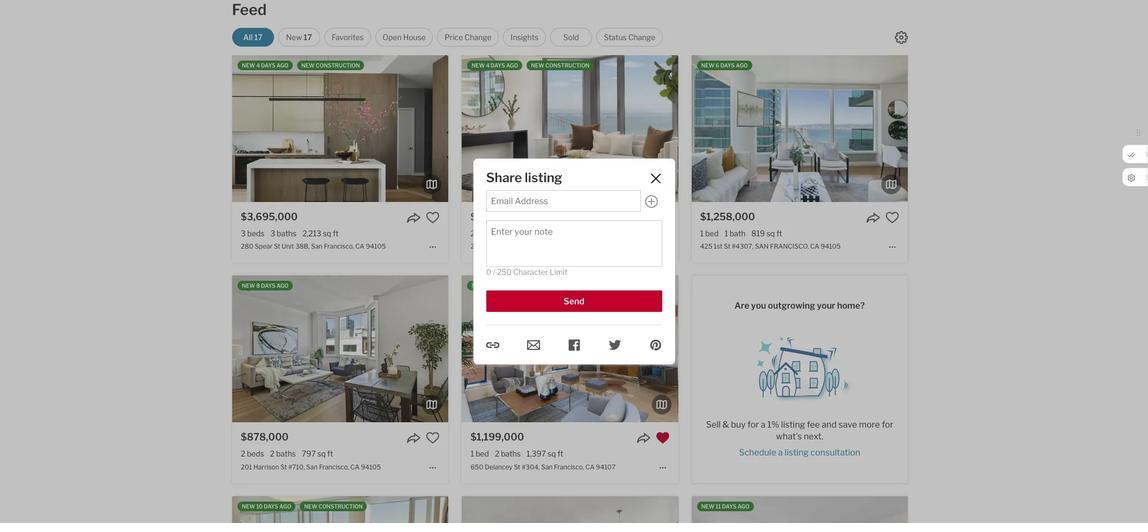 Task type: locate. For each thing, give the bounding box(es) containing it.
0 horizontal spatial for
[[747, 420, 759, 430]]

new 10 days ago down /
[[472, 283, 521, 289]]

unit left the 30d,
[[511, 243, 524, 251]]

10 down the harrison
[[256, 503, 263, 510]]

change inside price change "radio"
[[465, 33, 492, 42]]

#710,
[[288, 463, 305, 471]]

10
[[486, 283, 492, 289], [256, 503, 263, 510]]

for right the more
[[882, 420, 893, 430]]

days right 11
[[722, 503, 736, 510]]

3 photo of 181 fremont unit 60c, san francisco, ca 94105 image from the left
[[448, 496, 665, 523]]

2 beds
[[471, 229, 494, 238], [241, 450, 264, 459]]

unit for $1,499,000
[[511, 243, 524, 251]]

0 vertical spatial 1 bed
[[700, 229, 719, 238]]

ago for $1,258,000
[[736, 62, 748, 69]]

ft up 425 1st st #4307, san francisco, ca 94105
[[776, 229, 782, 238]]

francisco,
[[324, 243, 354, 251], [553, 243, 584, 251], [319, 463, 349, 471], [554, 463, 584, 471]]

share
[[486, 170, 522, 186]]

new 10 days ago down the harrison
[[242, 503, 291, 510]]

favorite button image for $1,258,000
[[885, 211, 899, 225]]

new construction
[[301, 62, 360, 69], [531, 62, 590, 69], [304, 503, 363, 510]]

bed
[[705, 229, 719, 238], [476, 450, 489, 459]]

and
[[822, 420, 837, 430]]

ft
[[333, 229, 339, 238], [563, 229, 569, 238], [776, 229, 782, 238], [327, 450, 333, 459], [558, 450, 563, 459]]

1 vertical spatial a
[[778, 448, 783, 458]]

an image of a house image
[[746, 329, 853, 402]]

1,046
[[531, 229, 552, 238]]

unit down 3 baths
[[282, 243, 294, 251]]

favorites
[[332, 33, 364, 42]]

1 horizontal spatial for
[[882, 420, 893, 430]]

days down "insights" radio
[[491, 62, 505, 69]]

listing
[[525, 170, 562, 186], [781, 420, 805, 430], [785, 448, 809, 458]]

2 photo of 650 delancey st #304, san francisco, ca 94107 image from the left
[[462, 276, 678, 423]]

280 down 3 beds
[[241, 243, 253, 251]]

bed up 650
[[476, 450, 489, 459]]

sq right 819
[[767, 229, 775, 238]]

francisco, down 1,397 sq ft
[[554, 463, 584, 471]]

1 photo of 650 delancey st #304, san francisco, ca 94107 image from the left
[[246, 276, 462, 423]]

limit
[[550, 268, 568, 277]]

price change
[[445, 33, 492, 42]]

1 horizontal spatial 280
[[471, 243, 483, 251]]

1 horizontal spatial 10
[[486, 283, 492, 289]]

for right "buy"
[[747, 420, 759, 430]]

2 beds down the $1,499,000
[[471, 229, 494, 238]]

1 vertical spatial 1 bed
[[471, 450, 489, 459]]

favorite button checkbox for $878,000
[[426, 431, 440, 445]]

2 photo of 425 1st st #4307, san francisco, ca 94105 image from the left
[[692, 55, 908, 202]]

1 up 425
[[700, 229, 704, 238]]

1,046 sq ft
[[531, 229, 569, 238]]

280 spear st unit 38b, san francisco, ca 94105
[[241, 243, 386, 251]]

0 horizontal spatial new 10 days ago
[[242, 503, 291, 510]]

days down all radio
[[261, 62, 275, 69]]

17 inside all radio
[[254, 33, 263, 42]]

&
[[722, 420, 729, 430]]

1 for from the left
[[747, 420, 759, 430]]

1 horizontal spatial 2 beds
[[471, 229, 494, 238]]

Status Change radio
[[596, 28, 663, 47]]

0 vertical spatial bed
[[705, 229, 719, 238]]

days right 8
[[261, 283, 275, 289]]

ago right 8
[[277, 283, 288, 289]]

280 down the $1,499,000
[[471, 243, 483, 251]]

1
[[700, 229, 704, 238], [725, 229, 728, 238], [471, 450, 474, 459]]

0 horizontal spatial 3
[[241, 229, 246, 238]]

1 new 4 days ago from the left
[[242, 62, 288, 69]]

1 bed
[[700, 229, 719, 238], [471, 450, 489, 459]]

30d,
[[525, 243, 539, 251]]

st down 3 baths
[[274, 243, 280, 251]]

2 new 4 days ago from the left
[[472, 62, 518, 69]]

francisco, down '1,046 sq ft'
[[553, 243, 584, 251]]

$1,199,000
[[471, 432, 524, 443]]

1 horizontal spatial new 10 days ago
[[472, 283, 521, 289]]

2 baths up delancey
[[495, 450, 521, 459]]

1 up 650
[[471, 450, 474, 459]]

ft up 650 delancey st #304, san francisco, ca 94107
[[558, 450, 563, 459]]

1 vertical spatial new 10 days ago
[[242, 503, 291, 510]]

sq for $1,199,000
[[548, 450, 556, 459]]

sq right 1,046
[[553, 229, 562, 238]]

17 right "new"
[[304, 33, 312, 42]]

0 horizontal spatial new 4 days ago
[[242, 62, 288, 69]]

a left 1% at right
[[761, 420, 766, 430]]

1 photo of 280 spear st unit 30d, san francisco, ca 94105 image from the left
[[246, 55, 462, 202]]

san down 2,213 sq ft
[[311, 243, 322, 251]]

days for $1,499,000
[[491, 62, 505, 69]]

option group
[[232, 28, 663, 47]]

photo of 201 harrison st #710, san francisco, ca 94105 image
[[16, 276, 232, 423], [232, 276, 448, 423], [448, 276, 665, 423]]

st right 1st
[[724, 243, 730, 251]]

change inside status change 'option'
[[628, 33, 655, 42]]

1 4 from the left
[[256, 62, 260, 69]]

$878,000
[[241, 432, 289, 443]]

2 spear from the left
[[484, 243, 502, 251]]

for
[[747, 420, 759, 430], [882, 420, 893, 430]]

favorite button checkbox
[[426, 211, 440, 225], [656, 211, 670, 225], [885, 211, 899, 225], [426, 431, 440, 445]]

sq
[[323, 229, 331, 238], [553, 229, 562, 238], [767, 229, 775, 238], [317, 450, 326, 459], [548, 450, 556, 459]]

1 horizontal spatial 1
[[700, 229, 704, 238]]

favorite button image
[[426, 211, 440, 225], [656, 211, 670, 225], [885, 211, 899, 225], [426, 431, 440, 445]]

a
[[761, 420, 766, 430], [778, 448, 783, 458]]

new 4 days ago down price change
[[472, 62, 518, 69]]

ago for $1,199,000
[[509, 283, 521, 289]]

new
[[242, 62, 255, 69], [301, 62, 315, 69], [472, 62, 485, 69], [531, 62, 544, 69], [701, 62, 715, 69], [242, 283, 255, 289], [472, 283, 485, 289], [242, 503, 255, 510], [304, 503, 317, 510], [701, 503, 715, 510]]

1 left bath at right top
[[725, 229, 728, 238]]

1 horizontal spatial change
[[628, 33, 655, 42]]

Email Address email field
[[491, 196, 636, 207]]

are you outgrowing your home?
[[735, 301, 865, 311]]

Sold radio
[[550, 28, 592, 47]]

character
[[513, 268, 548, 277]]

1,397
[[527, 450, 546, 459]]

beds up 201
[[247, 450, 264, 459]]

new
[[286, 33, 302, 42]]

st left the 30d,
[[504, 243, 510, 251]]

st for $1,258,000
[[724, 243, 730, 251]]

94107
[[596, 463, 616, 471]]

0 horizontal spatial spear
[[255, 243, 272, 251]]

ft for $1,499,000
[[563, 229, 569, 238]]

a down what's at the bottom
[[778, 448, 783, 458]]

sell
[[706, 420, 721, 430]]

construction down the sold radio
[[545, 62, 590, 69]]

baths up delancey
[[501, 450, 521, 459]]

1 280 from the left
[[241, 243, 253, 251]]

0 vertical spatial 10
[[486, 283, 492, 289]]

10 down '0'
[[486, 283, 492, 289]]

sq for $878,000
[[317, 450, 326, 459]]

sq right 797
[[317, 450, 326, 459]]

ago down "new"
[[277, 62, 288, 69]]

0 horizontal spatial 10
[[256, 503, 263, 510]]

days for $3,695,000
[[261, 62, 275, 69]]

1 horizontal spatial 3
[[270, 229, 275, 238]]

17 right all
[[254, 33, 263, 42]]

0 horizontal spatial 2 beds
[[241, 450, 264, 459]]

new 10 days ago
[[472, 283, 521, 289], [242, 503, 291, 510]]

ago down #710,
[[279, 503, 291, 510]]

days down 250
[[493, 283, 508, 289]]

1 horizontal spatial spear
[[484, 243, 502, 251]]

are
[[735, 301, 749, 311]]

ago for $878,000
[[277, 283, 288, 289]]

your
[[817, 301, 835, 311]]

beds for $3,695,000
[[247, 229, 264, 238]]

0 horizontal spatial 17
[[254, 33, 263, 42]]

home?
[[837, 301, 865, 311]]

2 baths up #710,
[[270, 450, 296, 459]]

photo of 501 beale st unit 10a, san francisco, ca 94105 image
[[246, 496, 462, 523], [462, 496, 678, 523], [678, 496, 894, 523]]

ago right '6'
[[736, 62, 748, 69]]

2 photo of 201 harrison st #710, san francisco, ca 94105 image from the left
[[232, 276, 448, 423]]

2 beds up 201
[[241, 450, 264, 459]]

construction down 201 harrison st #710, san francisco, ca 94105
[[319, 503, 363, 510]]

0 / 250 character limit
[[486, 268, 568, 277]]

ft right the 2,213
[[333, 229, 339, 238]]

new construction down favorites on the left of page
[[301, 62, 360, 69]]

ca for $1,258,000
[[810, 243, 819, 251]]

ago
[[277, 62, 288, 69], [506, 62, 518, 69], [736, 62, 748, 69], [277, 283, 288, 289], [509, 283, 521, 289], [279, 503, 291, 510], [738, 503, 750, 510]]

baths for $878,000
[[276, 450, 296, 459]]

share listing
[[486, 170, 562, 186]]

17 inside new option
[[304, 33, 312, 42]]

ft right 797
[[327, 450, 333, 459]]

2 change from the left
[[628, 33, 655, 42]]

photo of 650 delancey st #304, san francisco, ca 94107 image
[[246, 276, 462, 423], [462, 276, 678, 423], [678, 276, 894, 423]]

0 horizontal spatial unit
[[282, 243, 294, 251]]

option group containing all
[[232, 28, 663, 47]]

425 1st st #4307, san francisco, ca 94105
[[700, 243, 841, 251]]

listing up what's at the bottom
[[781, 420, 805, 430]]

0 vertical spatial listing
[[525, 170, 562, 186]]

1 for $1,258,000
[[700, 229, 704, 238]]

Insights radio
[[503, 28, 546, 47]]

280
[[241, 243, 253, 251], [471, 243, 483, 251]]

2 for $1,499,000
[[500, 229, 504, 238]]

2 17 from the left
[[304, 33, 312, 42]]

4
[[256, 62, 260, 69], [486, 62, 490, 69]]

797 sq ft
[[302, 450, 333, 459]]

photo of 201 folsom st unit 11d, san francisco, ca 94105 image
[[475, 496, 692, 523], [692, 496, 908, 523], [908, 496, 1124, 523]]

days for $1,199,000
[[493, 283, 508, 289]]

baths
[[277, 229, 297, 238], [506, 229, 526, 238], [276, 450, 296, 459], [501, 450, 521, 459]]

photo of 425 1st st #4307, san francisco, ca 94105 image
[[475, 55, 692, 202], [692, 55, 908, 202], [908, 55, 1124, 202]]

days right '6'
[[720, 62, 735, 69]]

1 vertical spatial 2 beds
[[241, 450, 264, 459]]

280 spear st unit 30d, san francisco, ca 94105
[[471, 243, 615, 251]]

change for status change
[[628, 33, 655, 42]]

spear up /
[[484, 243, 502, 251]]

change right status
[[628, 33, 655, 42]]

1 bath
[[725, 229, 746, 238]]

sold
[[563, 33, 579, 42]]

a inside sell & buy for a 1% listing fee and save more for what's next.
[[761, 420, 766, 430]]

4 down price change
[[486, 62, 490, 69]]

bed up 425
[[705, 229, 719, 238]]

schedule a listing consultation
[[739, 448, 860, 458]]

1 vertical spatial bed
[[476, 450, 489, 459]]

beds down $3,695,000 at the top left of the page
[[247, 229, 264, 238]]

spear for $1,499,000
[[484, 243, 502, 251]]

1 change from the left
[[465, 33, 492, 42]]

1 horizontal spatial bed
[[705, 229, 719, 238]]

spear down 3 beds
[[255, 243, 272, 251]]

baths up 38b, in the left of the page
[[277, 229, 297, 238]]

2 baths
[[500, 229, 526, 238], [270, 450, 296, 459], [495, 450, 521, 459]]

Enter your note text field
[[491, 226, 657, 262]]

new 11 days ago
[[701, 503, 750, 510]]

consultation
[[811, 448, 860, 458]]

#304,
[[522, 463, 540, 471]]

favorite button image
[[656, 431, 670, 445]]

st
[[274, 243, 280, 251], [504, 243, 510, 251], [724, 243, 730, 251], [280, 463, 287, 471], [514, 463, 520, 471]]

change
[[465, 33, 492, 42], [628, 33, 655, 42]]

favorite button checkbox
[[656, 431, 670, 445]]

1 vertical spatial listing
[[781, 420, 805, 430]]

sq right the 2,213
[[323, 229, 331, 238]]

buy
[[731, 420, 746, 430]]

ago right 11
[[738, 503, 750, 510]]

2 unit from the left
[[511, 243, 524, 251]]

baths up the 30d,
[[506, 229, 526, 238]]

1 bed up 650
[[471, 450, 489, 459]]

listing up email address email field
[[525, 170, 562, 186]]

beds down the $1,499,000
[[477, 229, 494, 238]]

797
[[302, 450, 316, 459]]

favorite button checkbox for $3,695,000
[[426, 211, 440, 225]]

0 horizontal spatial 1 bed
[[471, 450, 489, 459]]

1 horizontal spatial 1 bed
[[700, 229, 719, 238]]

2 4 from the left
[[486, 62, 490, 69]]

sq for $1,499,000
[[553, 229, 562, 238]]

beds for $878,000
[[247, 450, 264, 459]]

0 horizontal spatial a
[[761, 420, 766, 430]]

st left #710,
[[280, 463, 287, 471]]

1 bed for $1,258,000
[[700, 229, 719, 238]]

All radio
[[232, 28, 274, 47]]

1 horizontal spatial new 4 days ago
[[472, 62, 518, 69]]

1 horizontal spatial unit
[[511, 243, 524, 251]]

3 photo of 280 spear st unit 38b, san francisco, ca 94105 image from the left
[[448, 55, 665, 202]]

photo of 181 fremont unit 60c, san francisco, ca 94105 image
[[16, 496, 232, 523], [232, 496, 448, 523], [448, 496, 665, 523]]

3 photo of 201 harrison st #710, san francisco, ca 94105 image from the left
[[448, 276, 665, 423]]

2 280 from the left
[[471, 243, 483, 251]]

baths for $1,499,000
[[506, 229, 526, 238]]

1 horizontal spatial 17
[[304, 33, 312, 42]]

2 beds for $878,000
[[241, 450, 264, 459]]

new 4 days ago
[[242, 62, 288, 69], [472, 62, 518, 69]]

0 vertical spatial 2 beds
[[471, 229, 494, 238]]

photo of 280 spear st unit 38b, san francisco, ca 94105 image
[[16, 55, 232, 202], [232, 55, 448, 202], [448, 55, 665, 202]]

1 bed up 425
[[700, 229, 719, 238]]

2 baths down the $1,499,000
[[500, 229, 526, 238]]

san down 1,397 sq ft
[[541, 463, 553, 471]]

photo of 280 spear st unit 30d, san francisco, ca 94105 image
[[246, 55, 462, 202], [462, 55, 678, 202], [678, 55, 894, 202]]

10 for third photo of 650 delancey st #304, san francisco, ca 94107 from the right
[[486, 283, 492, 289]]

ft for $3,695,000
[[333, 229, 339, 238]]

listing down what's at the bottom
[[785, 448, 809, 458]]

1 unit from the left
[[282, 243, 294, 251]]

3 for 3 beds
[[241, 229, 246, 238]]

unit
[[282, 243, 294, 251], [511, 243, 524, 251]]

819
[[751, 229, 765, 238]]

11
[[716, 503, 721, 510]]

2 photo of 501 beale st unit 10a, san francisco, ca 94105 image from the left
[[462, 496, 678, 523]]

0 horizontal spatial 1
[[471, 450, 474, 459]]

ago down "insights" radio
[[506, 62, 518, 69]]

1 17 from the left
[[254, 33, 263, 42]]

san down '1,046 sq ft'
[[541, 243, 552, 251]]

1 horizontal spatial 4
[[486, 62, 490, 69]]

construction down favorites on the left of page
[[316, 62, 360, 69]]

4 down all radio
[[256, 62, 260, 69]]

ft for $1,199,000
[[558, 450, 563, 459]]

1 spear from the left
[[255, 243, 272, 251]]

4 for $1,499,000
[[486, 62, 490, 69]]

0 horizontal spatial 280
[[241, 243, 253, 251]]

2 photo of 201 folsom st unit 11d, san francisco, ca 94105 image from the left
[[692, 496, 908, 523]]

2 3 from the left
[[270, 229, 275, 238]]

3
[[241, 229, 246, 238], [270, 229, 275, 238]]

0 horizontal spatial change
[[465, 33, 492, 42]]

open house
[[383, 33, 426, 42]]

2
[[471, 229, 475, 238], [500, 229, 504, 238], [241, 450, 245, 459], [270, 450, 275, 459], [495, 450, 499, 459]]

ago down 250
[[509, 283, 521, 289]]

baths up #710,
[[276, 450, 296, 459]]

ft right 1,046
[[563, 229, 569, 238]]

new 4 days ago down all radio
[[242, 62, 288, 69]]

280 for $1,499,000
[[471, 243, 483, 251]]

harrison
[[253, 463, 279, 471]]

#4307,
[[732, 243, 754, 251]]

94105
[[366, 243, 386, 251], [595, 243, 615, 251], [821, 243, 841, 251], [361, 463, 381, 471]]

favorite button image for $1,499,000
[[656, 211, 670, 225]]

san
[[311, 243, 322, 251], [541, 243, 552, 251], [306, 463, 318, 471], [541, 463, 553, 471]]

change right price
[[465, 33, 492, 42]]

1 3 from the left
[[241, 229, 246, 238]]

sq right 1,397 at the bottom left of the page
[[548, 450, 556, 459]]

st left the #304,
[[514, 463, 520, 471]]

2 vertical spatial listing
[[785, 448, 809, 458]]

construction
[[316, 62, 360, 69], [545, 62, 590, 69], [319, 503, 363, 510]]

new construction down the sold radio
[[531, 62, 590, 69]]

0 vertical spatial a
[[761, 420, 766, 430]]

bed for $1,258,000
[[705, 229, 719, 238]]

days
[[261, 62, 275, 69], [491, 62, 505, 69], [720, 62, 735, 69], [261, 283, 275, 289], [493, 283, 508, 289], [264, 503, 278, 510], [722, 503, 736, 510]]

bed for $1,199,000
[[476, 450, 489, 459]]

0 horizontal spatial bed
[[476, 450, 489, 459]]

1 vertical spatial 10
[[256, 503, 263, 510]]

san down 797
[[306, 463, 318, 471]]

0 horizontal spatial 4
[[256, 62, 260, 69]]

2 for $1,199,000
[[495, 450, 499, 459]]



Task type: vqa. For each thing, say whether or not it's contained in the screenshot.
2 baths related to $878,000
yes



Task type: describe. For each thing, give the bounding box(es) containing it.
new construction for $3,695,000
[[301, 62, 360, 69]]

all
[[243, 33, 253, 42]]

3 photo of 425 1st st #4307, san francisco, ca 94105 image from the left
[[908, 55, 1124, 202]]

ft for $1,258,000
[[776, 229, 782, 238]]

status
[[604, 33, 627, 42]]

201
[[241, 463, 252, 471]]

insights
[[511, 33, 539, 42]]

Favorites radio
[[324, 28, 371, 47]]

3 beds
[[241, 229, 264, 238]]

$1,499,000
[[471, 211, 526, 223]]

sq for $1,258,000
[[767, 229, 775, 238]]

2,213 sq ft
[[302, 229, 339, 238]]

1 photo of 501 beale st unit 10a, san francisco, ca 94105 image from the left
[[246, 496, 462, 523]]

2 for $878,000
[[270, 450, 275, 459]]

425
[[700, 243, 712, 251]]

Open House radio
[[375, 28, 433, 47]]

construction for $1,499,000
[[545, 62, 590, 69]]

$1,258,000
[[700, 211, 755, 223]]

send button
[[486, 290, 662, 312]]

1 bed for $1,199,000
[[471, 450, 489, 459]]

10 for first photo of 181 fremont unit 60c, san francisco, ca 94105 from left
[[256, 503, 263, 510]]

3 photo of 280 spear st unit 30d, san francisco, ca 94105 image from the left
[[678, 55, 894, 202]]

san
[[755, 243, 769, 251]]

650 delancey st #304, san francisco, ca 94107
[[471, 463, 616, 471]]

3 photo of 501 beale st unit 10a, san francisco, ca 94105 image from the left
[[678, 496, 894, 523]]

days for $1,258,000
[[720, 62, 735, 69]]

1,397 sq ft
[[527, 450, 563, 459]]

1 photo of 201 folsom st unit 11d, san francisco, ca 94105 image from the left
[[475, 496, 692, 523]]

house
[[403, 33, 426, 42]]

2,213
[[302, 229, 321, 238]]

share listing dialog
[[473, 159, 675, 364]]

8
[[256, 283, 260, 289]]

17 for all 17
[[254, 33, 263, 42]]

favorite button image for $3,695,000
[[426, 211, 440, 225]]

2 beds for $1,499,000
[[471, 229, 494, 238]]

2 photo of 280 spear st unit 38b, san francisco, ca 94105 image from the left
[[232, 55, 448, 202]]

new 17
[[286, 33, 312, 42]]

1st
[[714, 243, 723, 251]]

0
[[486, 268, 491, 277]]

francisco, down 797 sq ft
[[319, 463, 349, 471]]

price
[[445, 33, 463, 42]]

all 17
[[243, 33, 263, 42]]

new construction down 201 harrison st #710, san francisco, ca 94105
[[304, 503, 363, 510]]

201 harrison st #710, san francisco, ca 94105
[[241, 463, 381, 471]]

save
[[839, 420, 857, 430]]

what's
[[776, 432, 802, 442]]

you
[[751, 301, 766, 311]]

francisco, down 2,213 sq ft
[[324, 243, 354, 251]]

baths for $3,695,000
[[277, 229, 297, 238]]

sq for $3,695,000
[[323, 229, 331, 238]]

1%
[[767, 420, 779, 430]]

days for $878,000
[[261, 283, 275, 289]]

6
[[716, 62, 719, 69]]

delancey
[[485, 463, 513, 471]]

1 horizontal spatial a
[[778, 448, 783, 458]]

favorite button checkbox for $1,258,000
[[885, 211, 899, 225]]

spear for $3,695,000
[[255, 243, 272, 251]]

2 for from the left
[[882, 420, 893, 430]]

change for price change
[[465, 33, 492, 42]]

2 baths for $1,499,000
[[500, 229, 526, 238]]

new 6 days ago
[[701, 62, 748, 69]]

construction for $3,695,000
[[316, 62, 360, 69]]

ca for $878,000
[[350, 463, 360, 471]]

1 photo of 201 harrison st #710, san francisco, ca 94105 image from the left
[[16, 276, 232, 423]]

st for $1,199,000
[[514, 463, 520, 471]]

st for $878,000
[[280, 463, 287, 471]]

open
[[383, 33, 402, 42]]

$3,695,000
[[241, 211, 298, 223]]

share listing element
[[486, 170, 636, 186]]

bath
[[730, 229, 746, 238]]

4 for $3,695,000
[[256, 62, 260, 69]]

3 photo of 650 delancey st #304, san francisco, ca 94107 image from the left
[[678, 276, 894, 423]]

3 baths
[[270, 229, 297, 238]]

more
[[859, 420, 880, 430]]

2 photo of 280 spear st unit 30d, san francisco, ca 94105 image from the left
[[462, 55, 678, 202]]

new 4 days ago for $3,695,000
[[242, 62, 288, 69]]

2 baths for $878,000
[[270, 450, 296, 459]]

new 8 days ago
[[242, 283, 288, 289]]

unit for $3,695,000
[[282, 243, 294, 251]]

819 sq ft
[[751, 229, 782, 238]]

1 photo of 181 fremont unit 60c, san francisco, ca 94105 image from the left
[[16, 496, 232, 523]]

fee
[[807, 420, 820, 430]]

3 photo of 201 folsom st unit 11d, san francisco, ca 94105 image from the left
[[908, 496, 1124, 523]]

ago for $3,695,000
[[277, 62, 288, 69]]

send
[[564, 296, 584, 307]]

ft for $878,000
[[327, 450, 333, 459]]

new construction for $1,499,000
[[531, 62, 590, 69]]

new 4 days ago for $1,499,000
[[472, 62, 518, 69]]

650
[[471, 463, 483, 471]]

st for $3,695,000
[[274, 243, 280, 251]]

next.
[[804, 432, 823, 442]]

baths for $1,199,000
[[501, 450, 521, 459]]

/
[[493, 268, 495, 277]]

38b,
[[295, 243, 310, 251]]

Price Change radio
[[437, 28, 499, 47]]

favorite button checkbox for $1,499,000
[[656, 211, 670, 225]]

sell & buy for a 1% listing fee and save more for what's next.
[[706, 420, 893, 442]]

days down the harrison
[[264, 503, 278, 510]]

outgrowing
[[768, 301, 815, 311]]

250
[[497, 268, 512, 277]]

francisco,
[[770, 243, 809, 251]]

17 for new 17
[[304, 33, 312, 42]]

280 for $3,695,000
[[241, 243, 253, 251]]

ca for $1,199,000
[[585, 463, 595, 471]]

1 photo of 425 1st st #4307, san francisco, ca 94105 image from the left
[[475, 55, 692, 202]]

listing inside sell & buy for a 1% listing fee and save more for what's next.
[[781, 420, 805, 430]]

2 horizontal spatial 1
[[725, 229, 728, 238]]

2 photo of 181 fremont unit 60c, san francisco, ca 94105 image from the left
[[232, 496, 448, 523]]

st for $1,499,000
[[504, 243, 510, 251]]

ago for $1,499,000
[[506, 62, 518, 69]]

1 photo of 280 spear st unit 38b, san francisco, ca 94105 image from the left
[[16, 55, 232, 202]]

0 vertical spatial new 10 days ago
[[472, 283, 521, 289]]

favorite button image for $878,000
[[426, 431, 440, 445]]

listing inside dialog
[[525, 170, 562, 186]]

3 for 3 baths
[[270, 229, 275, 238]]

schedule
[[739, 448, 776, 458]]

beds for $1,499,000
[[477, 229, 494, 238]]

status change
[[604, 33, 655, 42]]

1 for $1,199,000
[[471, 450, 474, 459]]

feed
[[232, 1, 267, 19]]

2 baths for $1,199,000
[[495, 450, 521, 459]]

New radio
[[278, 28, 320, 47]]



